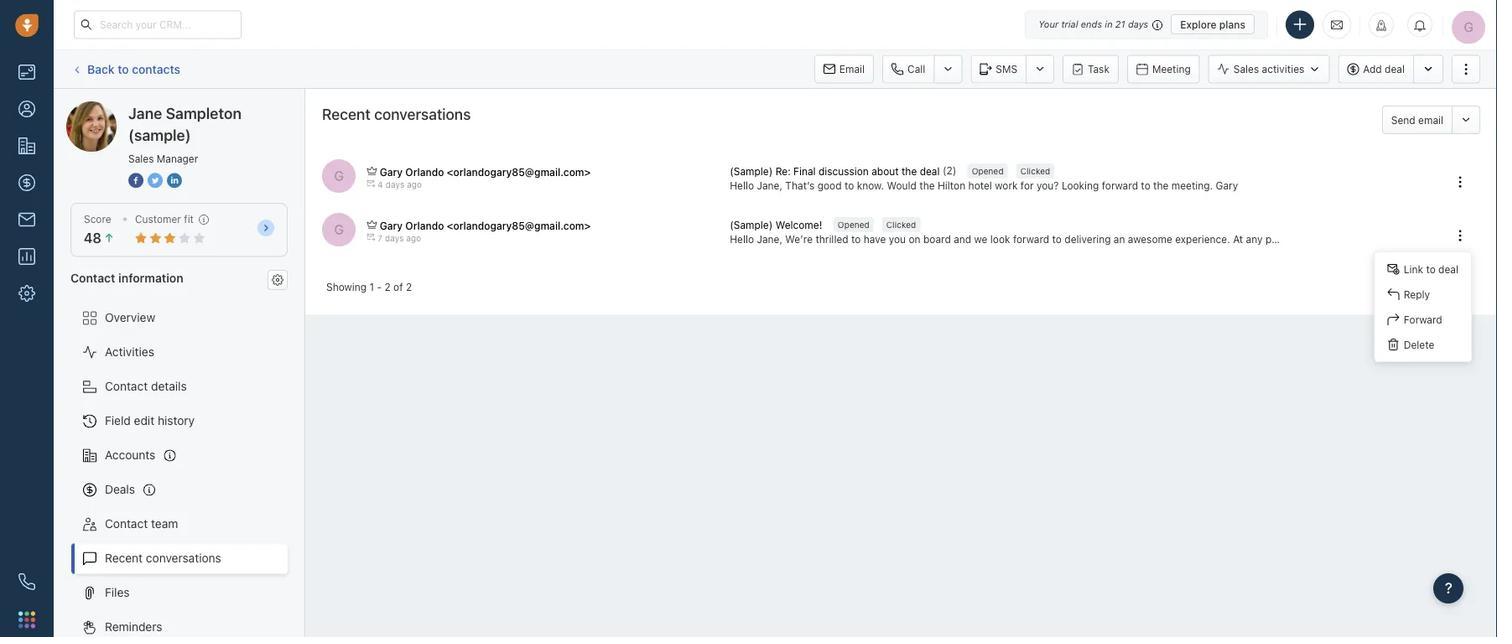 Task type: locate. For each thing, give the bounding box(es) containing it.
sampleton
[[129, 101, 187, 115], [166, 104, 242, 122]]

contact for contact details
[[105, 380, 148, 394]]

1 vertical spatial contact
[[105, 380, 148, 394]]

about
[[872, 165, 899, 177]]

that's
[[786, 180, 815, 192]]

orlando up the 7 days ago
[[406, 220, 444, 232]]

customer fit
[[135, 214, 194, 225]]

deal
[[1385, 63, 1405, 75], [920, 165, 940, 177], [1439, 264, 1459, 275]]

2 right 'of'
[[406, 281, 412, 293]]

1 vertical spatial opened
[[838, 220, 870, 229]]

sales activities
[[1234, 63, 1305, 75]]

know.
[[857, 180, 884, 192]]

1 horizontal spatial recent conversations
[[322, 105, 471, 123]]

deal right the link
[[1439, 264, 1459, 275]]

1 vertical spatial <orlandogary85@gmail.com>
[[447, 220, 591, 232]]

(sample) down hello
[[730, 219, 773, 231]]

history
[[158, 414, 195, 428]]

1 vertical spatial ago
[[406, 234, 421, 243]]

sampleton down "contacts"
[[129, 101, 187, 115]]

in
[[1105, 19, 1113, 30]]

(sample) re: final discussion about the deal (2)
[[730, 164, 957, 177]]

2 vertical spatial contact
[[105, 517, 148, 531]]

0 horizontal spatial sales
[[128, 153, 154, 164]]

ago right 4
[[407, 180, 422, 190]]

0 vertical spatial <orlandogary85@gmail.com>
[[447, 166, 591, 178]]

hello jane, that's good to know. would the hilton hotel work for you? looking forward to the meeting. gary
[[730, 180, 1239, 192]]

1 vertical spatial orlando
[[406, 220, 444, 232]]

(sample) welcome! button
[[730, 218, 825, 232]]

(sample) inside button
[[730, 219, 773, 231]]

linkedin circled image
[[167, 171, 182, 189]]

(sample) up 'manager'
[[190, 101, 238, 115]]

sampleton up 'manager'
[[166, 104, 242, 122]]

orlando for (sample) welcome!
[[406, 220, 444, 232]]

the up would
[[902, 165, 917, 177]]

0 horizontal spatial 2
[[385, 281, 391, 293]]

1 gary orlando <orlandogary85@gmail.com> from the top
[[380, 166, 591, 178]]

clicked up the for
[[1021, 166, 1051, 176]]

phone image
[[18, 574, 35, 591]]

back to contacts
[[87, 62, 180, 76]]

2 vertical spatial days
[[385, 234, 404, 243]]

0 horizontal spatial opened
[[838, 220, 870, 229]]

1 horizontal spatial opened
[[972, 166, 1004, 176]]

gary right the 'meeting.'
[[1216, 180, 1239, 192]]

jane sampleton (sample)
[[100, 101, 238, 115], [128, 104, 242, 144]]

add
[[1364, 63, 1383, 75]]

sales activities button
[[1209, 55, 1339, 83], [1209, 55, 1330, 83]]

gary up 4 days ago
[[380, 166, 403, 178]]

mng settings image
[[272, 274, 284, 286]]

7 days ago
[[378, 234, 421, 243]]

(sample) up hello
[[730, 165, 773, 177]]

email
[[1419, 114, 1444, 126]]

(sample) welcome! link
[[730, 218, 825, 232]]

showing
[[326, 281, 367, 293]]

2 right -
[[385, 281, 391, 293]]

sales up facebook circled icon
[[128, 153, 154, 164]]

1 (sample) from the top
[[730, 165, 773, 177]]

outgoing image
[[367, 233, 375, 242]]

call
[[908, 63, 926, 75]]

contact down deals
[[105, 517, 148, 531]]

sales for sales activities
[[1234, 63, 1260, 75]]

contact
[[70, 271, 115, 285], [105, 380, 148, 394], [105, 517, 148, 531]]

hotel
[[969, 180, 993, 192]]

1 horizontal spatial clicked
[[1021, 166, 1051, 176]]

1 vertical spatial (sample)
[[128, 126, 191, 144]]

send
[[1392, 114, 1416, 126]]

contact down the activities
[[105, 380, 148, 394]]

(sample)
[[730, 165, 773, 177], [730, 219, 773, 231]]

ago right 7
[[406, 234, 421, 243]]

1 vertical spatial recent
[[105, 552, 143, 566]]

1 vertical spatial (sample)
[[730, 219, 773, 231]]

task button
[[1063, 55, 1119, 83]]

contact details
[[105, 380, 187, 394]]

deal inside button
[[1385, 63, 1405, 75]]

0 vertical spatial deal
[[1385, 63, 1405, 75]]

0 horizontal spatial deal
[[920, 165, 940, 177]]

0 horizontal spatial recent
[[105, 552, 143, 566]]

0 vertical spatial (sample)
[[730, 165, 773, 177]]

orlando up 4 days ago
[[406, 166, 444, 178]]

task
[[1088, 63, 1110, 75]]

sms
[[996, 63, 1018, 75]]

1 vertical spatial conversations
[[146, 552, 221, 566]]

contact information
[[70, 271, 184, 285]]

1 horizontal spatial recent
[[322, 105, 371, 123]]

2 vertical spatial gary
[[380, 220, 403, 232]]

(sample) inside jane sampleton (sample)
[[128, 126, 191, 144]]

0 horizontal spatial conversations
[[146, 552, 221, 566]]

1 vertical spatial days
[[386, 180, 405, 190]]

deal right add
[[1385, 63, 1405, 75]]

(sample) up 'sales manager'
[[128, 126, 191, 144]]

days
[[1128, 19, 1149, 30], [386, 180, 405, 190], [385, 234, 404, 243]]

ago for (sample) welcome!
[[406, 234, 421, 243]]

(sample)
[[190, 101, 238, 115], [128, 126, 191, 144]]

(sample) for (sample) re: final discussion about the deal (2)
[[730, 165, 773, 177]]

conversations up 4 days ago
[[374, 105, 471, 123]]

opened up hello jane, that's good to know. would the hilton hotel work for you? looking forward to the meeting. gary
[[972, 166, 1004, 176]]

recent conversations down team
[[105, 552, 221, 566]]

gary up the 7 days ago
[[380, 220, 403, 232]]

of
[[394, 281, 403, 293]]

clicked
[[1021, 166, 1051, 176], [887, 220, 917, 229]]

gary orlando <orlandogary85@gmail.com> for (sample) welcome!
[[380, 220, 591, 232]]

0 vertical spatial sales
[[1234, 63, 1260, 75]]

link to deal
[[1404, 264, 1459, 275]]

files
[[105, 586, 130, 600]]

opened down know. on the right of the page
[[838, 220, 870, 229]]

would
[[887, 180, 917, 192]]

explore plans
[[1181, 18, 1246, 30]]

conversations down team
[[146, 552, 221, 566]]

4
[[378, 180, 383, 190]]

1 horizontal spatial conversations
[[374, 105, 471, 123]]

2 <orlandogary85@gmail.com> from the top
[[447, 220, 591, 232]]

1 horizontal spatial 2
[[406, 281, 412, 293]]

1 vertical spatial clicked
[[887, 220, 917, 229]]

contact down 48
[[70, 271, 115, 285]]

overview
[[105, 311, 155, 325]]

0 vertical spatial conversations
[[374, 105, 471, 123]]

to right the link
[[1427, 264, 1436, 275]]

field
[[105, 414, 131, 428]]

gary
[[380, 166, 403, 178], [1216, 180, 1239, 192], [380, 220, 403, 232]]

(sample) inside (sample) re: final discussion about the deal (2)
[[730, 165, 773, 177]]

2 vertical spatial deal
[[1439, 264, 1459, 275]]

days right 7
[[385, 234, 404, 243]]

clicked down would
[[887, 220, 917, 229]]

0 vertical spatial clicked
[[1021, 166, 1051, 176]]

2 orlando from the top
[[406, 220, 444, 232]]

0 vertical spatial recent
[[322, 105, 371, 123]]

2 (sample) from the top
[[730, 219, 773, 231]]

fit
[[184, 214, 194, 225]]

jane down "contacts"
[[128, 104, 162, 122]]

1 horizontal spatial jane
[[128, 104, 162, 122]]

1 vertical spatial gary
[[1216, 180, 1239, 192]]

recent conversations
[[322, 105, 471, 123], [105, 552, 221, 566]]

1 horizontal spatial sales
[[1234, 63, 1260, 75]]

deals
[[105, 483, 135, 497]]

0 vertical spatial opened
[[972, 166, 1004, 176]]

days right 4
[[386, 180, 405, 190]]

accounts
[[105, 449, 156, 462]]

conversations
[[374, 105, 471, 123], [146, 552, 221, 566]]

1 horizontal spatial deal
[[1385, 63, 1405, 75]]

2 gary orlando <orlandogary85@gmail.com> from the top
[[380, 220, 591, 232]]

sales left activities
[[1234, 63, 1260, 75]]

0 vertical spatial contact
[[70, 271, 115, 285]]

deal left (2)
[[920, 165, 940, 177]]

back
[[87, 62, 115, 76]]

ends
[[1081, 19, 1103, 30]]

0 vertical spatial gary orlando <orlandogary85@gmail.com>
[[380, 166, 591, 178]]

1 <orlandogary85@gmail.com> from the top
[[447, 166, 591, 178]]

0 vertical spatial gary
[[380, 166, 403, 178]]

0 vertical spatial orlando
[[406, 166, 444, 178]]

jane down back
[[100, 101, 126, 115]]

discussion
[[819, 165, 869, 177]]

the left hilton
[[920, 180, 935, 192]]

recent
[[322, 105, 371, 123], [105, 552, 143, 566]]

0 vertical spatial ago
[[407, 180, 422, 190]]

sales
[[1234, 63, 1260, 75], [128, 153, 154, 164]]

information
[[118, 271, 184, 285]]

<orlandogary85@gmail.com>
[[447, 166, 591, 178], [447, 220, 591, 232]]

customer
[[135, 214, 181, 225]]

1 vertical spatial gary orlando <orlandogary85@gmail.com>
[[380, 220, 591, 232]]

recent up files at the bottom of the page
[[105, 552, 143, 566]]

0 horizontal spatial the
[[902, 165, 917, 177]]

the left the 'meeting.'
[[1154, 180, 1169, 192]]

1 vertical spatial deal
[[920, 165, 940, 177]]

orlando
[[406, 166, 444, 178], [406, 220, 444, 232]]

gary orlando <orlandogary85@gmail.com>
[[380, 166, 591, 178], [380, 220, 591, 232]]

gary orlando <orlandogary85@gmail.com> for (sample) re: final discussion about the deal
[[380, 166, 591, 178]]

1 vertical spatial sales
[[128, 153, 154, 164]]

final
[[794, 165, 816, 177]]

1 vertical spatial recent conversations
[[105, 552, 221, 566]]

1 orlando from the top
[[406, 166, 444, 178]]

2
[[385, 281, 391, 293], [406, 281, 412, 293]]

days right '21'
[[1128, 19, 1149, 30]]

recent conversations up 4 days ago
[[322, 105, 471, 123]]

<orlandogary85@gmail.com> for (sample) re: final discussion about the deal
[[447, 166, 591, 178]]

recent up outgoing icon
[[322, 105, 371, 123]]

to down discussion
[[845, 180, 854, 192]]

opened
[[972, 166, 1004, 176], [838, 220, 870, 229]]

21
[[1116, 19, 1126, 30]]



Task type: vqa. For each thing, say whether or not it's contained in the screenshot.
Overview
yes



Task type: describe. For each thing, give the bounding box(es) containing it.
plans
[[1220, 18, 1246, 30]]

4 days ago
[[378, 180, 422, 190]]

twitter circled image
[[148, 171, 163, 189]]

details
[[151, 380, 187, 394]]

field edit history
[[105, 414, 195, 428]]

contact for contact team
[[105, 517, 148, 531]]

meeting button
[[1128, 55, 1200, 83]]

sms button
[[971, 55, 1026, 83]]

forward
[[1102, 180, 1139, 192]]

48 button
[[84, 230, 115, 246]]

your trial ends in 21 days
[[1039, 19, 1149, 30]]

forward
[[1404, 314, 1443, 326]]

email
[[840, 63, 865, 75]]

back to contacts link
[[70, 56, 181, 82]]

for
[[1021, 180, 1034, 192]]

sales manager
[[128, 153, 198, 164]]

the inside (sample) re: final discussion about the deal (2)
[[902, 165, 917, 177]]

showing 1 - 2 of 2
[[326, 281, 412, 293]]

activities
[[1262, 63, 1305, 75]]

(sample) for (sample) welcome!
[[730, 219, 773, 231]]

Search your CRM... text field
[[74, 10, 242, 39]]

delete
[[1404, 339, 1435, 351]]

phone element
[[10, 566, 44, 599]]

welcome!
[[776, 219, 823, 231]]

-
[[377, 281, 382, 293]]

gary for (sample) re: final discussion about the deal
[[380, 166, 403, 178]]

<orlandogary85@gmail.com> for (sample) welcome!
[[447, 220, 591, 232]]

add deal button
[[1339, 55, 1414, 83]]

call link
[[883, 55, 934, 83]]

orlando for (sample) re: final discussion about the deal
[[406, 166, 444, 178]]

days for (sample) welcome!
[[385, 234, 404, 243]]

jane sampleton (sample) up 'manager'
[[128, 104, 242, 144]]

to right forward
[[1141, 180, 1151, 192]]

hello
[[730, 180, 754, 192]]

(sample) re: final discussion about the deal link
[[730, 164, 943, 178]]

jane inside jane sampleton (sample)
[[128, 104, 162, 122]]

team
[[151, 517, 178, 531]]

your
[[1039, 19, 1059, 30]]

deal inside (sample) re: final discussion about the deal (2)
[[920, 165, 940, 177]]

hilton
[[938, 180, 966, 192]]

you?
[[1037, 180, 1059, 192]]

(sample) re: final discussion about the deal button
[[730, 164, 943, 178]]

freshworks switcher image
[[18, 612, 35, 629]]

contact team
[[105, 517, 178, 531]]

trial
[[1062, 19, 1079, 30]]

jane sampleton (sample) down "contacts"
[[100, 101, 238, 115]]

email image
[[1332, 18, 1343, 32]]

send email button
[[1383, 106, 1452, 134]]

1 2 from the left
[[385, 281, 391, 293]]

48
[[84, 230, 101, 246]]

good
[[818, 180, 842, 192]]

send email
[[1392, 114, 1444, 126]]

re:
[[776, 165, 791, 177]]

0 vertical spatial days
[[1128, 19, 1149, 30]]

2 horizontal spatial the
[[1154, 180, 1169, 192]]

facebook circled image
[[128, 171, 143, 189]]

contacts
[[132, 62, 180, 76]]

jane,
[[757, 180, 783, 192]]

1 horizontal spatial the
[[920, 180, 935, 192]]

explore plans link
[[1171, 14, 1255, 34]]

ago for (sample) re: final discussion about the deal
[[407, 180, 422, 190]]

(2)
[[943, 164, 957, 176]]

2 horizontal spatial deal
[[1439, 264, 1459, 275]]

reminders
[[105, 621, 162, 634]]

email button
[[815, 55, 874, 83]]

meeting.
[[1172, 180, 1213, 192]]

activities
[[105, 345, 154, 359]]

work
[[995, 180, 1018, 192]]

reply
[[1404, 289, 1431, 300]]

gary for (sample) welcome!
[[380, 220, 403, 232]]

explore
[[1181, 18, 1217, 30]]

to right back
[[118, 62, 129, 76]]

link
[[1404, 264, 1424, 275]]

days for (sample) re: final discussion about the deal
[[386, 180, 405, 190]]

0 vertical spatial (sample)
[[190, 101, 238, 115]]

add deal
[[1364, 63, 1405, 75]]

contact for contact information
[[70, 271, 115, 285]]

1
[[370, 281, 374, 293]]

meeting
[[1153, 63, 1191, 75]]

outgoing image
[[367, 180, 375, 188]]

0 vertical spatial recent conversations
[[322, 105, 471, 123]]

score
[[84, 214, 111, 225]]

(sample) welcome!
[[730, 219, 823, 231]]

0 horizontal spatial jane
[[100, 101, 126, 115]]

0 horizontal spatial clicked
[[887, 220, 917, 229]]

0 horizontal spatial recent conversations
[[105, 552, 221, 566]]

looking
[[1062, 180, 1099, 192]]

2 2 from the left
[[406, 281, 412, 293]]

call button
[[883, 55, 934, 83]]

7
[[378, 234, 383, 243]]

manager
[[157, 153, 198, 164]]

edit
[[134, 414, 155, 428]]

sales for sales manager
[[128, 153, 154, 164]]



